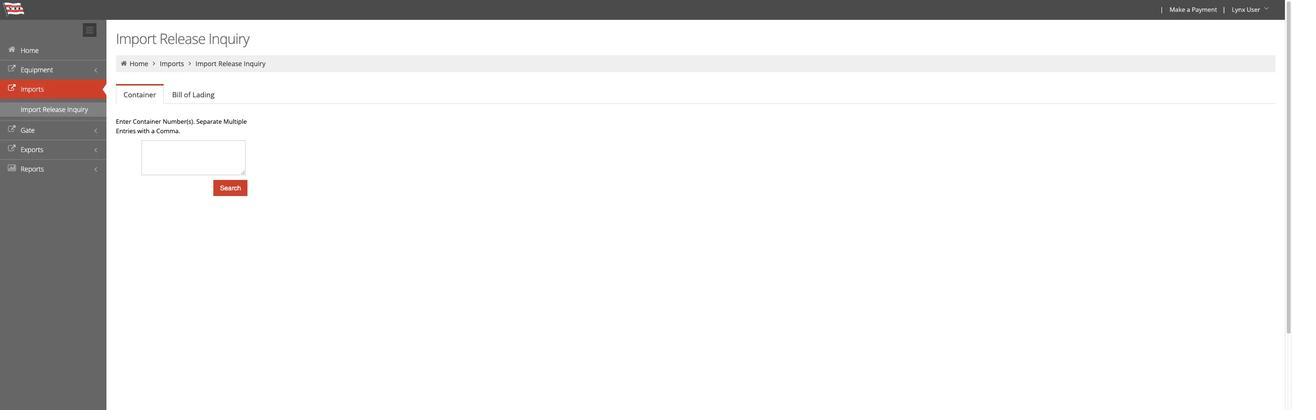 Task type: vqa. For each thing, say whether or not it's contained in the screenshot.
2nd "AT" from right
no



Task type: locate. For each thing, give the bounding box(es) containing it.
2 horizontal spatial release
[[218, 59, 242, 68]]

1 vertical spatial release
[[218, 59, 242, 68]]

enter
[[116, 117, 131, 126]]

home link up equipment
[[0, 41, 106, 60]]

1 vertical spatial inquiry
[[244, 59, 266, 68]]

import release inquiry up gate link
[[21, 105, 88, 114]]

1 vertical spatial a
[[151, 127, 155, 135]]

container inside "link"
[[123, 90, 156, 99]]

1 horizontal spatial home
[[130, 59, 148, 68]]

release
[[159, 29, 205, 48], [218, 59, 242, 68], [43, 105, 66, 114]]

import release inquiry up angle right image
[[116, 29, 249, 48]]

bill of lading
[[172, 90, 214, 99]]

search button
[[213, 180, 248, 196]]

a
[[1187, 5, 1190, 14], [151, 127, 155, 135]]

import up home image
[[116, 29, 156, 48]]

2 vertical spatial import
[[21, 105, 41, 114]]

of
[[184, 90, 191, 99]]

import release inquiry link right angle right image
[[196, 59, 266, 68]]

external link image inside gate link
[[7, 126, 17, 133]]

0 horizontal spatial release
[[43, 105, 66, 114]]

1 vertical spatial import
[[196, 59, 217, 68]]

release right angle right image
[[218, 59, 242, 68]]

imports left angle right image
[[160, 59, 184, 68]]

3 external link image from the top
[[7, 126, 17, 133]]

2 vertical spatial inquiry
[[67, 105, 88, 114]]

exports link
[[0, 140, 106, 159]]

angle right image
[[186, 60, 194, 67]]

lynx user
[[1232, 5, 1260, 14]]

external link image
[[7, 66, 17, 72], [7, 85, 17, 92], [7, 126, 17, 133], [7, 146, 17, 152]]

import for bottommost import release inquiry 'link'
[[21, 105, 41, 114]]

a right make
[[1187, 5, 1190, 14]]

home left angle right icon
[[130, 59, 148, 68]]

search
[[220, 185, 241, 192]]

external link image inside imports link
[[7, 85, 17, 92]]

a right the with
[[151, 127, 155, 135]]

release up gate link
[[43, 105, 66, 114]]

0 vertical spatial container
[[123, 90, 156, 99]]

0 horizontal spatial home
[[21, 46, 39, 55]]

release inside 'link'
[[43, 105, 66, 114]]

1 vertical spatial container
[[133, 117, 161, 126]]

0 vertical spatial import release inquiry
[[116, 29, 249, 48]]

inquiry
[[209, 29, 249, 48], [244, 59, 266, 68], [67, 105, 88, 114]]

import release inquiry inside import release inquiry 'link'
[[21, 105, 88, 114]]

a inside make a payment 'link'
[[1187, 5, 1190, 14]]

0 vertical spatial release
[[159, 29, 205, 48]]

1 horizontal spatial a
[[1187, 5, 1190, 14]]

enter container number(s).  separate multiple entries with a comma.
[[116, 117, 247, 135]]

imports link left angle right image
[[160, 59, 184, 68]]

0 vertical spatial import
[[116, 29, 156, 48]]

container up enter
[[123, 90, 156, 99]]

1 horizontal spatial import
[[116, 29, 156, 48]]

home right home icon
[[21, 46, 39, 55]]

1 horizontal spatial imports
[[160, 59, 184, 68]]

0 horizontal spatial |
[[1160, 5, 1164, 14]]

gate link
[[0, 121, 106, 140]]

import right angle right image
[[196, 59, 217, 68]]

1 horizontal spatial import release inquiry link
[[196, 59, 266, 68]]

| left lynx
[[1223, 5, 1226, 14]]

1 vertical spatial import release inquiry
[[196, 59, 266, 68]]

imports link down equipment
[[0, 79, 106, 99]]

multiple
[[224, 117, 247, 126]]

import release inquiry link up gate link
[[0, 103, 106, 117]]

payment
[[1192, 5, 1217, 14]]

external link image inside exports 'link'
[[7, 146, 17, 152]]

imports
[[160, 59, 184, 68], [21, 85, 44, 94]]

home
[[21, 46, 39, 55], [130, 59, 148, 68]]

0 horizontal spatial a
[[151, 127, 155, 135]]

import release inquiry for bottommost import release inquiry 'link'
[[21, 105, 88, 114]]

2 external link image from the top
[[7, 85, 17, 92]]

1 horizontal spatial home link
[[130, 59, 148, 68]]

container up the with
[[133, 117, 161, 126]]

None text field
[[141, 141, 246, 176]]

1 vertical spatial home
[[130, 59, 148, 68]]

release for bottommost import release inquiry 'link'
[[43, 105, 66, 114]]

imports down equipment
[[21, 85, 44, 94]]

2 vertical spatial import release inquiry
[[21, 105, 88, 114]]

1 external link image from the top
[[7, 66, 17, 72]]

bill of lading link
[[165, 85, 222, 104]]

import inside 'link'
[[21, 105, 41, 114]]

import release inquiry link
[[196, 59, 266, 68], [0, 103, 106, 117]]

home image
[[120, 60, 128, 67]]

0 vertical spatial imports
[[160, 59, 184, 68]]

2 horizontal spatial import
[[196, 59, 217, 68]]

external link image inside the 'equipment' link
[[7, 66, 17, 72]]

import release inquiry right angle right image
[[196, 59, 266, 68]]

home link left angle right icon
[[130, 59, 148, 68]]

entries
[[116, 127, 136, 135]]

imports link
[[160, 59, 184, 68], [0, 79, 106, 99]]

| left make
[[1160, 5, 1164, 14]]

import release inquiry
[[116, 29, 249, 48], [196, 59, 266, 68], [21, 105, 88, 114]]

1 horizontal spatial |
[[1223, 5, 1226, 14]]

4 external link image from the top
[[7, 146, 17, 152]]

0 vertical spatial a
[[1187, 5, 1190, 14]]

import
[[116, 29, 156, 48], [196, 59, 217, 68], [21, 105, 41, 114]]

0 vertical spatial imports link
[[160, 59, 184, 68]]

container
[[123, 90, 156, 99], [133, 117, 161, 126]]

0 horizontal spatial import release inquiry link
[[0, 103, 106, 117]]

inquiry for bottommost import release inquiry 'link'
[[67, 105, 88, 114]]

release up angle right image
[[159, 29, 205, 48]]

import for top import release inquiry 'link'
[[196, 59, 217, 68]]

comma.
[[156, 127, 180, 135]]

0 horizontal spatial import
[[21, 105, 41, 114]]

|
[[1160, 5, 1164, 14], [1223, 5, 1226, 14]]

1 vertical spatial imports
[[21, 85, 44, 94]]

import up gate
[[21, 105, 41, 114]]

inquiry inside 'link'
[[67, 105, 88, 114]]

reports
[[21, 165, 44, 174]]

2 vertical spatial release
[[43, 105, 66, 114]]

home link
[[0, 41, 106, 60], [130, 59, 148, 68]]

0 vertical spatial home
[[21, 46, 39, 55]]

0 horizontal spatial imports link
[[0, 79, 106, 99]]



Task type: describe. For each thing, give the bounding box(es) containing it.
2 | from the left
[[1223, 5, 1226, 14]]

reports link
[[0, 159, 106, 179]]

external link image for exports
[[7, 146, 17, 152]]

make a payment link
[[1166, 0, 1221, 20]]

lynx user link
[[1228, 0, 1275, 20]]

equipment link
[[0, 60, 106, 79]]

1 horizontal spatial imports link
[[160, 59, 184, 68]]

angle down image
[[1262, 5, 1271, 12]]

0 horizontal spatial imports
[[21, 85, 44, 94]]

lynx
[[1232, 5, 1245, 14]]

inquiry for top import release inquiry 'link'
[[244, 59, 266, 68]]

1 horizontal spatial release
[[159, 29, 205, 48]]

bar chart image
[[7, 165, 17, 172]]

with
[[137, 127, 150, 135]]

container inside "enter container number(s).  separate multiple entries with a comma."
[[133, 117, 161, 126]]

bill
[[172, 90, 182, 99]]

0 vertical spatial import release inquiry link
[[196, 59, 266, 68]]

release for top import release inquiry 'link'
[[218, 59, 242, 68]]

external link image for equipment
[[7, 66, 17, 72]]

1 | from the left
[[1160, 5, 1164, 14]]

1 vertical spatial imports link
[[0, 79, 106, 99]]

home image
[[7, 46, 17, 53]]

container link
[[116, 86, 164, 104]]

1 vertical spatial import release inquiry link
[[0, 103, 106, 117]]

separate
[[196, 117, 222, 126]]

user
[[1247, 5, 1260, 14]]

exports
[[21, 145, 43, 154]]

0 vertical spatial inquiry
[[209, 29, 249, 48]]

number(s).
[[163, 117, 195, 126]]

0 horizontal spatial home link
[[0, 41, 106, 60]]

make a payment
[[1170, 5, 1217, 14]]

import release inquiry for top import release inquiry 'link'
[[196, 59, 266, 68]]

external link image for imports
[[7, 85, 17, 92]]

angle right image
[[150, 60, 158, 67]]

make
[[1170, 5, 1185, 14]]

lading
[[192, 90, 214, 99]]

external link image for gate
[[7, 126, 17, 133]]

a inside "enter container number(s).  separate multiple entries with a comma."
[[151, 127, 155, 135]]

gate
[[21, 126, 35, 135]]

equipment
[[21, 65, 53, 74]]



